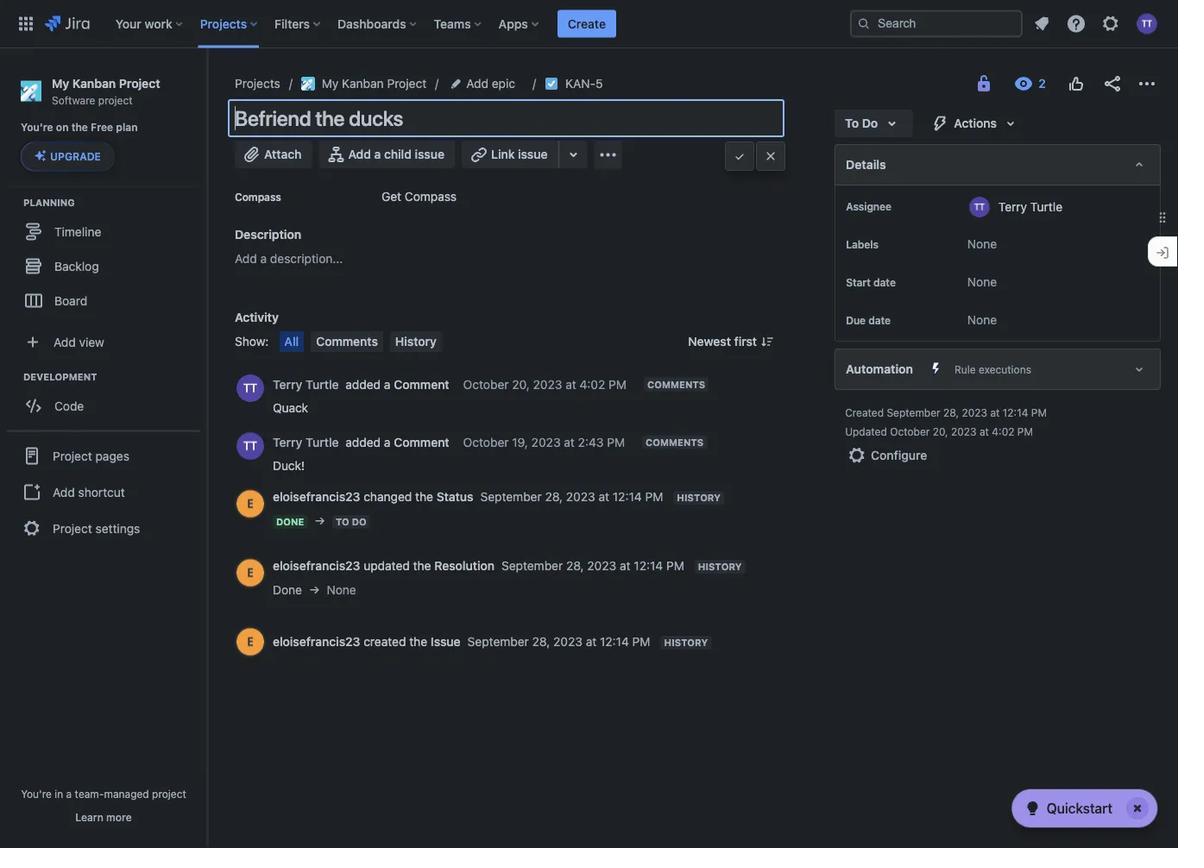 Task type: describe. For each thing, give the bounding box(es) containing it.
created
[[364, 635, 406, 649]]

history for eloisefrancis23 created the issue september 28, 2023 at 12:14 pm
[[664, 637, 708, 649]]

terry turtle added a comment for duck!
[[273, 435, 449, 449]]

all button
[[279, 331, 304, 352]]

0 horizontal spatial do
[[352, 517, 366, 528]]

issue inside button
[[415, 147, 444, 161]]

apps button
[[493, 10, 545, 38]]

projects link
[[235, 73, 280, 94]]

apps
[[499, 16, 528, 31]]

actions image
[[1137, 73, 1157, 94]]

28, inside 'created september 28, 2023 at 12:14 pm updated october 20, 2023 at 4:02 pm'
[[943, 406, 959, 419]]

project inside my kanban project software project
[[98, 94, 133, 106]]

labels
[[846, 238, 879, 250]]

add epic button
[[447, 73, 520, 94]]

kan-5
[[565, 76, 603, 91]]

configure link
[[836, 442, 938, 469]]

configure
[[871, 448, 927, 463]]

projects button
[[195, 10, 264, 38]]

teams
[[434, 16, 471, 31]]

quickstart
[[1047, 800, 1112, 817]]

1 horizontal spatial compass
[[405, 189, 457, 204]]

child
[[384, 147, 412, 161]]

create button
[[557, 10, 616, 38]]

in
[[55, 788, 63, 800]]

automation
[[846, 362, 913, 376]]

get
[[381, 189, 401, 204]]

my for my kanban project software project
[[52, 76, 69, 90]]

my kanban project image
[[301, 77, 315, 91]]

updated
[[845, 425, 887, 438]]

learn
[[75, 811, 103, 823]]

activity
[[235, 310, 279, 325]]

september for eloisefrancis23 created the issue september 28, 2023 at 12:14 pm
[[467, 635, 529, 649]]

newest first
[[688, 334, 757, 349]]

project pages
[[53, 449, 129, 463]]

description
[[235, 227, 301, 242]]

terry turtle
[[998, 199, 1062, 214]]

20, inside 'created september 28, 2023 at 12:14 pm updated october 20, 2023 at 4:02 pm'
[[933, 425, 948, 438]]

code link
[[9, 389, 199, 423]]

add a child issue button
[[319, 141, 455, 168]]

12:14 inside 'created september 28, 2023 at 12:14 pm updated october 20, 2023 at 4:02 pm'
[[1003, 406, 1028, 419]]

your profile and settings image
[[1137, 13, 1157, 34]]

project down add shortcut
[[53, 521, 92, 535]]

comments for october 19, 2023 at 2:43 pm
[[646, 437, 704, 448]]

settings
[[95, 521, 140, 535]]

my kanban project link
[[301, 73, 427, 94]]

backlog link
[[9, 249, 199, 283]]

start date
[[846, 276, 896, 288]]

changed
[[364, 490, 412, 504]]

0 horizontal spatial compass
[[235, 191, 281, 203]]

kan-
[[565, 76, 596, 91]]

notifications image
[[1031, 13, 1052, 34]]

your work
[[115, 16, 172, 31]]

planning image
[[3, 192, 23, 213]]

eloisefrancis23 created the issue september 28, 2023 at 12:14 pm
[[273, 635, 650, 649]]

october 19, 2023 at 2:43 pm
[[463, 435, 625, 449]]

a down the description on the top left
[[260, 252, 267, 266]]

upgrade
[[50, 150, 101, 163]]

get compass
[[381, 189, 457, 204]]

do inside dropdown button
[[862, 116, 878, 130]]

date for due date
[[868, 314, 891, 326]]

you're in a team-managed project
[[21, 788, 186, 800]]

learn more
[[75, 811, 132, 823]]

copy link to issue image
[[599, 76, 613, 90]]

newest
[[688, 334, 731, 349]]

filters
[[275, 16, 310, 31]]

your work button
[[110, 10, 190, 38]]

you're for you're in a team-managed project
[[21, 788, 52, 800]]

12:14 for eloisefrancis23 updated the resolution september 28, 2023 at 12:14 pm
[[634, 559, 663, 573]]

october for october 20, 2023 at 4:02 pm
[[463, 377, 509, 391]]

learn more button
[[75, 810, 132, 824]]

my kanban project
[[322, 76, 427, 91]]

october 20, 2023 at 4:02 pm
[[463, 377, 627, 391]]

on
[[56, 121, 69, 134]]

the for updated
[[413, 559, 431, 573]]

a right in
[[66, 788, 72, 800]]

pages
[[95, 449, 129, 463]]

link issue
[[491, 147, 548, 161]]

my for my kanban project
[[322, 76, 339, 91]]

Search field
[[850, 10, 1023, 38]]

newest first button
[[678, 331, 785, 352]]

add a description...
[[235, 252, 343, 266]]

task image
[[545, 77, 558, 91]]

issue
[[431, 635, 461, 649]]

none for due date
[[967, 313, 997, 327]]

timeline
[[54, 224, 101, 239]]

the for created
[[409, 635, 427, 649]]

comments button
[[311, 331, 383, 352]]

first
[[734, 334, 757, 349]]

project inside my kanban project software project
[[119, 76, 160, 90]]

more
[[106, 811, 132, 823]]

development group
[[9, 370, 206, 428]]

rule
[[954, 363, 976, 375]]

eloisefrancis23 for eloisefrancis23 changed the status september 28, 2023 at 12:14 pm
[[273, 490, 360, 504]]

kanban for my kanban project
[[342, 76, 384, 91]]

28, for eloisefrancis23 updated the resolution september 28, 2023 at 12:14 pm
[[566, 559, 584, 573]]

executions
[[979, 363, 1031, 375]]

project settings
[[53, 521, 140, 535]]

12:14 for eloisefrancis23 created the issue september 28, 2023 at 12:14 pm
[[600, 635, 629, 649]]

0 vertical spatial 20,
[[512, 377, 530, 391]]

projects for projects popup button
[[200, 16, 247, 31]]

add for add epic
[[466, 76, 488, 91]]

view
[[79, 335, 104, 349]]

history button
[[390, 331, 442, 352]]

status
[[436, 490, 473, 504]]

actions button
[[919, 110, 1031, 137]]

due date
[[846, 314, 891, 326]]

add for add a child issue
[[348, 147, 371, 161]]

timeline link
[[9, 214, 199, 249]]

project down primary element
[[387, 76, 427, 91]]

actions
[[954, 116, 997, 130]]

history inside button
[[395, 334, 437, 349]]

you're on the free plan
[[21, 121, 138, 134]]

updated
[[364, 559, 410, 573]]

date for start date
[[873, 276, 896, 288]]



Task type: locate. For each thing, give the bounding box(es) containing it.
2 vertical spatial comments
[[646, 437, 704, 448]]

0 vertical spatial comment
[[394, 377, 449, 391]]

date right due in the right top of the page
[[868, 314, 891, 326]]

terry for october 19, 2023 at 2:43 pm
[[273, 435, 302, 449]]

2 kanban from the left
[[342, 76, 384, 91]]

1 vertical spatial 20,
[[933, 425, 948, 438]]

28, for eloisefrancis23 changed the status september 28, 2023 at 12:14 pm
[[545, 490, 563, 504]]

add for add a description...
[[235, 252, 257, 266]]

backlog
[[54, 259, 99, 273]]

added up changed
[[345, 435, 381, 449]]

1 vertical spatial to
[[336, 517, 349, 528]]

appswitcher icon image
[[16, 13, 36, 34]]

a left child on the left top
[[374, 147, 381, 161]]

the left issue
[[409, 635, 427, 649]]

primary element
[[10, 0, 850, 48]]

comments left copy link to comment image
[[646, 437, 704, 448]]

1 horizontal spatial to do
[[845, 116, 878, 130]]

create
[[568, 16, 606, 31]]

my right my kanban project icon
[[322, 76, 339, 91]]

5
[[596, 76, 603, 91]]

search image
[[857, 17, 871, 31]]

planning group
[[9, 195, 206, 323]]

history for eloisefrancis23 changed the status september 28, 2023 at 12:14 pm
[[677, 492, 721, 504]]

added for duck!
[[345, 435, 381, 449]]

2:43
[[578, 435, 604, 449]]

1 vertical spatial comment
[[394, 435, 449, 449]]

0 vertical spatial projects
[[200, 16, 247, 31]]

0 horizontal spatial issue
[[415, 147, 444, 161]]

add left shortcut
[[53, 485, 75, 499]]

my kanban project software project
[[52, 76, 160, 106]]

terry down details element
[[998, 199, 1027, 214]]

my inside my kanban project software project
[[52, 76, 69, 90]]

add for add view
[[54, 335, 76, 349]]

plan
[[116, 121, 138, 134]]

project
[[98, 94, 133, 106], [152, 788, 186, 800]]

2 my from the left
[[322, 76, 339, 91]]

you're left on
[[21, 121, 53, 134]]

automation element
[[835, 349, 1161, 390]]

to do
[[845, 116, 878, 130], [336, 517, 366, 528]]

the right on
[[71, 121, 88, 134]]

added down comments button at the left top
[[345, 377, 381, 391]]

group
[[7, 430, 200, 553]]

details element
[[835, 144, 1161, 186]]

1 vertical spatial date
[[868, 314, 891, 326]]

0 horizontal spatial kanban
[[72, 76, 116, 90]]

free
[[91, 121, 113, 134]]

start
[[846, 276, 871, 288]]

my up software
[[52, 76, 69, 90]]

attach button
[[235, 141, 312, 168]]

added for quack
[[345, 377, 381, 391]]

20, up the configure link
[[933, 425, 948, 438]]

kanban inside my kanban project software project
[[72, 76, 116, 90]]

20,
[[512, 377, 530, 391], [933, 425, 948, 438]]

you're left in
[[21, 788, 52, 800]]

eloisefrancis23 updated the resolution september 28, 2023 at 12:14 pm
[[273, 559, 684, 573]]

2 vertical spatial turtle
[[306, 435, 339, 449]]

turtle for october 20, 2023 at 4:02 pm
[[306, 377, 339, 391]]

comment for october 20, 2023 at 4:02 pm
[[394, 377, 449, 391]]

20, up 19,
[[512, 377, 530, 391]]

add inside "button"
[[53, 485, 75, 499]]

comments inside button
[[316, 334, 378, 349]]

0 vertical spatial project
[[98, 94, 133, 106]]

group containing project pages
[[7, 430, 200, 553]]

1 horizontal spatial issue
[[518, 147, 548, 161]]

comments
[[316, 334, 378, 349], [647, 379, 705, 390], [646, 437, 704, 448]]

managed
[[104, 788, 149, 800]]

1 kanban from the left
[[72, 76, 116, 90]]

details
[[846, 158, 886, 172]]

upgrade button
[[22, 143, 114, 170]]

sidebar navigation image
[[188, 69, 226, 104]]

project up plan
[[119, 76, 160, 90]]

0 horizontal spatial to
[[336, 517, 349, 528]]

you're for you're on the free plan
[[21, 121, 53, 134]]

quickstart button
[[1012, 790, 1157, 828]]

12:14 for eloisefrancis23 changed the status september 28, 2023 at 12:14 pm
[[613, 490, 642, 504]]

september inside 'created september 28, 2023 at 12:14 pm updated october 20, 2023 at 4:02 pm'
[[887, 406, 940, 419]]

turtle for october 19, 2023 at 2:43 pm
[[306, 435, 339, 449]]

add for add shortcut
[[53, 485, 75, 499]]

1 my from the left
[[52, 76, 69, 90]]

september right issue
[[467, 635, 529, 649]]

project settings link
[[7, 509, 200, 547]]

kanban for my kanban project software project
[[72, 76, 116, 90]]

4:02 inside 'created september 28, 2023 at 12:14 pm updated october 20, 2023 at 4:02 pm'
[[992, 425, 1014, 438]]

quack
[[273, 401, 308, 415]]

1 horizontal spatial do
[[862, 116, 878, 130]]

add inside popup button
[[466, 76, 488, 91]]

created
[[845, 406, 884, 419]]

projects up sidebar navigation icon at the top left of the page
[[200, 16, 247, 31]]

history for eloisefrancis23 updated the resolution september 28, 2023 at 12:14 pm
[[698, 561, 742, 573]]

confirm summary image
[[733, 149, 747, 163]]

comment down history button
[[394, 377, 449, 391]]

help image
[[1066, 13, 1087, 34]]

dashboards
[[338, 16, 406, 31]]

0 horizontal spatial to do
[[336, 517, 366, 528]]

comments down newest
[[647, 379, 705, 390]]

comments right all
[[316, 334, 378, 349]]

0 vertical spatial eloisefrancis23
[[273, 490, 360, 504]]

0 horizontal spatial project
[[98, 94, 133, 106]]

1 comment from the top
[[394, 377, 449, 391]]

add shortcut button
[[7, 475, 200, 509]]

resolution
[[434, 559, 495, 573]]

september right resolution
[[501, 559, 563, 573]]

1 vertical spatial 4:02
[[992, 425, 1014, 438]]

history
[[395, 334, 437, 349], [677, 492, 721, 504], [698, 561, 742, 573], [664, 637, 708, 649]]

1 terry turtle added a comment from the top
[[273, 377, 449, 391]]

1 vertical spatial done
[[273, 583, 302, 597]]

epic
[[492, 76, 515, 91]]

created september 28, 2023 at 12:14 pm updated october 20, 2023 at 4:02 pm
[[845, 406, 1047, 438]]

compass up the description on the top left
[[235, 191, 281, 203]]

2 you're from the top
[[21, 788, 52, 800]]

development image
[[3, 366, 23, 387]]

add inside popup button
[[54, 335, 76, 349]]

dashboards button
[[332, 10, 423, 38]]

due
[[846, 314, 866, 326]]

turtle down quack on the top of page
[[306, 435, 339, 449]]

description...
[[270, 252, 343, 266]]

projects for projects link
[[235, 76, 280, 91]]

dismiss quickstart image
[[1124, 795, 1151, 822]]

1 horizontal spatial to
[[845, 116, 859, 130]]

2 terry turtle added a comment from the top
[[273, 435, 449, 449]]

turtle down details element
[[1030, 199, 1062, 214]]

0 vertical spatial do
[[862, 116, 878, 130]]

2 added from the top
[[345, 435, 381, 449]]

to do up details
[[845, 116, 878, 130]]

terry up quack on the top of page
[[273, 377, 302, 391]]

19,
[[512, 435, 528, 449]]

cancel summary image
[[764, 149, 778, 163]]

1 vertical spatial you're
[[21, 788, 52, 800]]

turtle up quack on the top of page
[[306, 377, 339, 391]]

banner containing your work
[[0, 0, 1178, 48]]

terry turtle added a comment down comments button at the left top
[[273, 377, 449, 391]]

none
[[967, 237, 997, 251], [967, 275, 997, 289], [967, 313, 997, 327], [327, 583, 356, 597]]

board link
[[9, 283, 199, 318]]

0 horizontal spatial 20,
[[512, 377, 530, 391]]

add left view
[[54, 335, 76, 349]]

a up changed
[[384, 435, 390, 449]]

share image
[[1102, 73, 1123, 94]]

0 horizontal spatial my
[[52, 76, 69, 90]]

the right updated in the left bottom of the page
[[413, 559, 431, 573]]

eloisefrancis23 down "duck!"
[[273, 490, 360, 504]]

a inside button
[[374, 147, 381, 161]]

eloisefrancis23 left created
[[273, 635, 360, 649]]

copy link to comment image
[[711, 434, 724, 448]]

12:14
[[1003, 406, 1028, 419], [613, 490, 642, 504], [634, 559, 663, 573], [600, 635, 629, 649]]

code
[[54, 399, 84, 413]]

date
[[873, 276, 896, 288], [868, 314, 891, 326]]

do
[[862, 116, 878, 130], [352, 517, 366, 528]]

check image
[[1022, 798, 1043, 819]]

kanban up software
[[72, 76, 116, 90]]

team-
[[75, 788, 104, 800]]

issue right child on the left top
[[415, 147, 444, 161]]

add left epic
[[466, 76, 488, 91]]

1 you're from the top
[[21, 121, 53, 134]]

0 vertical spatial to do
[[845, 116, 878, 130]]

0 vertical spatial 4:02
[[580, 377, 605, 391]]

filters button
[[269, 10, 327, 38]]

work
[[145, 16, 172, 31]]

0 vertical spatial date
[[873, 276, 896, 288]]

vote options: no one has voted for this issue yet. image
[[1066, 73, 1087, 94]]

eloisefrancis23 changed the status september 28, 2023 at 12:14 pm
[[273, 490, 663, 504]]

2 vertical spatial eloisefrancis23
[[273, 635, 360, 649]]

0 vertical spatial done
[[276, 517, 304, 528]]

comments for october 20, 2023 at 4:02 pm
[[647, 379, 705, 390]]

september for eloisefrancis23 updated the resolution september 28, 2023 at 12:14 pm
[[501, 559, 563, 573]]

kanban
[[72, 76, 116, 90], [342, 76, 384, 91]]

project up plan
[[98, 94, 133, 106]]

4:02 down executions
[[992, 425, 1014, 438]]

project right managed
[[152, 788, 186, 800]]

add inside button
[[348, 147, 371, 161]]

comment up status
[[394, 435, 449, 449]]

add down the description on the top left
[[235, 252, 257, 266]]

0 vertical spatial terry
[[998, 199, 1027, 214]]

2 comment from the top
[[394, 435, 449, 449]]

date right 'start'
[[873, 276, 896, 288]]

do up details
[[862, 116, 878, 130]]

october for october 19, 2023 at 2:43 pm
[[463, 435, 509, 449]]

1 horizontal spatial project
[[152, 788, 186, 800]]

kanban right my kanban project icon
[[342, 76, 384, 91]]

october up october 19, 2023 at 2:43 pm
[[463, 377, 509, 391]]

0 vertical spatial added
[[345, 377, 381, 391]]

1 vertical spatial do
[[352, 517, 366, 528]]

0 vertical spatial comments
[[316, 334, 378, 349]]

eloisefrancis23 for eloisefrancis23 created the issue september 28, 2023 at 12:14 pm
[[273, 635, 360, 649]]

project up add shortcut
[[53, 449, 92, 463]]

none for start date
[[967, 275, 997, 289]]

terry up "duck!"
[[273, 435, 302, 449]]

1 vertical spatial terry turtle added a comment
[[273, 435, 449, 449]]

october inside 'created september 28, 2023 at 12:14 pm updated october 20, 2023 at 4:02 pm'
[[890, 425, 930, 438]]

0 vertical spatial turtle
[[1030, 199, 1062, 214]]

1 horizontal spatial 4:02
[[992, 425, 1014, 438]]

banner
[[0, 0, 1178, 48]]

add view button
[[10, 325, 197, 359]]

comment for october 19, 2023 at 2:43 pm
[[394, 435, 449, 449]]

1 vertical spatial terry
[[273, 377, 302, 391]]

do down changed
[[352, 517, 366, 528]]

1 horizontal spatial kanban
[[342, 76, 384, 91]]

attach
[[264, 147, 302, 161]]

shortcut
[[78, 485, 125, 499]]

your
[[115, 16, 141, 31]]

project
[[119, 76, 160, 90], [387, 76, 427, 91], [53, 449, 92, 463], [53, 521, 92, 535]]

september down 19,
[[480, 490, 542, 504]]

28,
[[943, 406, 959, 419], [545, 490, 563, 504], [566, 559, 584, 573], [532, 635, 550, 649]]

0 vertical spatial terry turtle added a comment
[[273, 377, 449, 391]]

projects left my kanban project icon
[[235, 76, 280, 91]]

1 vertical spatial to do
[[336, 517, 366, 528]]

1 horizontal spatial 20,
[[933, 425, 948, 438]]

0 vertical spatial to
[[845, 116, 859, 130]]

terry turtle added a comment up changed
[[273, 435, 449, 449]]

1 vertical spatial eloisefrancis23
[[273, 559, 360, 573]]

terry turtle added a comment for quack
[[273, 377, 449, 391]]

software
[[52, 94, 95, 106]]

issue inside 'button'
[[518, 147, 548, 161]]

1 horizontal spatial my
[[322, 76, 339, 91]]

none for labels
[[967, 237, 997, 251]]

add epic
[[466, 76, 515, 91]]

rule executions
[[954, 363, 1031, 375]]

1 vertical spatial comments
[[647, 379, 705, 390]]

the left status
[[415, 490, 433, 504]]

28, for eloisefrancis23 created the issue september 28, 2023 at 12:14 pm
[[532, 635, 550, 649]]

settings image
[[1100, 13, 1121, 34]]

menu bar containing all
[[276, 331, 445, 352]]

the for on
[[71, 121, 88, 134]]

link issue button
[[462, 141, 560, 168]]

Befriend the ducks text field
[[228, 99, 785, 137]]

link web pages and more image
[[563, 144, 584, 165]]

1 vertical spatial project
[[152, 788, 186, 800]]

4:02 up 2:43
[[580, 377, 605, 391]]

add left child on the left top
[[348, 147, 371, 161]]

a down history button
[[384, 377, 390, 391]]

add a child issue
[[348, 147, 444, 161]]

planning
[[23, 197, 75, 208]]

link
[[491, 147, 515, 161]]

add app image
[[598, 145, 618, 165]]

to do down changed
[[336, 517, 366, 528]]

pm
[[609, 377, 627, 391], [1031, 406, 1047, 419], [1017, 425, 1033, 438], [607, 435, 625, 449], [645, 490, 663, 504], [666, 559, 684, 573], [632, 635, 650, 649]]

0 vertical spatial you're
[[21, 121, 53, 134]]

1 added from the top
[[345, 377, 381, 391]]

added
[[345, 377, 381, 391], [345, 435, 381, 449]]

compass right the get
[[405, 189, 457, 204]]

eloisefrancis23 for eloisefrancis23 updated the resolution september 28, 2023 at 12:14 pm
[[273, 559, 360, 573]]

october
[[463, 377, 509, 391], [890, 425, 930, 438], [463, 435, 509, 449]]

1 vertical spatial added
[[345, 435, 381, 449]]

1 issue from the left
[[415, 147, 444, 161]]

0 horizontal spatial 4:02
[[580, 377, 605, 391]]

the
[[71, 121, 88, 134], [415, 490, 433, 504], [413, 559, 431, 573], [409, 635, 427, 649]]

1 eloisefrancis23 from the top
[[273, 490, 360, 504]]

the for changed
[[415, 490, 433, 504]]

terry for october 20, 2023 at 4:02 pm
[[273, 377, 302, 391]]

to do inside dropdown button
[[845, 116, 878, 130]]

october up configure
[[890, 425, 930, 438]]

3 eloisefrancis23 from the top
[[273, 635, 360, 649]]

newest first image
[[760, 335, 774, 349]]

to inside dropdown button
[[845, 116, 859, 130]]

1 vertical spatial projects
[[235, 76, 280, 91]]

projects inside projects popup button
[[200, 16, 247, 31]]

2 vertical spatial terry
[[273, 435, 302, 449]]

board
[[54, 293, 87, 308]]

issue right link at the left
[[518, 147, 548, 161]]

4:02
[[580, 377, 605, 391], [992, 425, 1014, 438]]

2 eloisefrancis23 from the top
[[273, 559, 360, 573]]

september for eloisefrancis23 changed the status september 28, 2023 at 12:14 pm
[[480, 490, 542, 504]]

menu bar
[[276, 331, 445, 352]]

september up configure
[[887, 406, 940, 419]]

jira image
[[45, 13, 90, 34], [45, 13, 90, 34]]

1 vertical spatial turtle
[[306, 377, 339, 391]]

eloisefrancis23 left updated in the left bottom of the page
[[273, 559, 360, 573]]

kan-5 link
[[565, 73, 603, 94]]

2 issue from the left
[[518, 147, 548, 161]]

october left 19,
[[463, 435, 509, 449]]



Task type: vqa. For each thing, say whether or not it's contained in the screenshot.
eloisefrancis23 updated the Resolution September 28, 2023 at 12:14 PM's eloisefrancis23
yes



